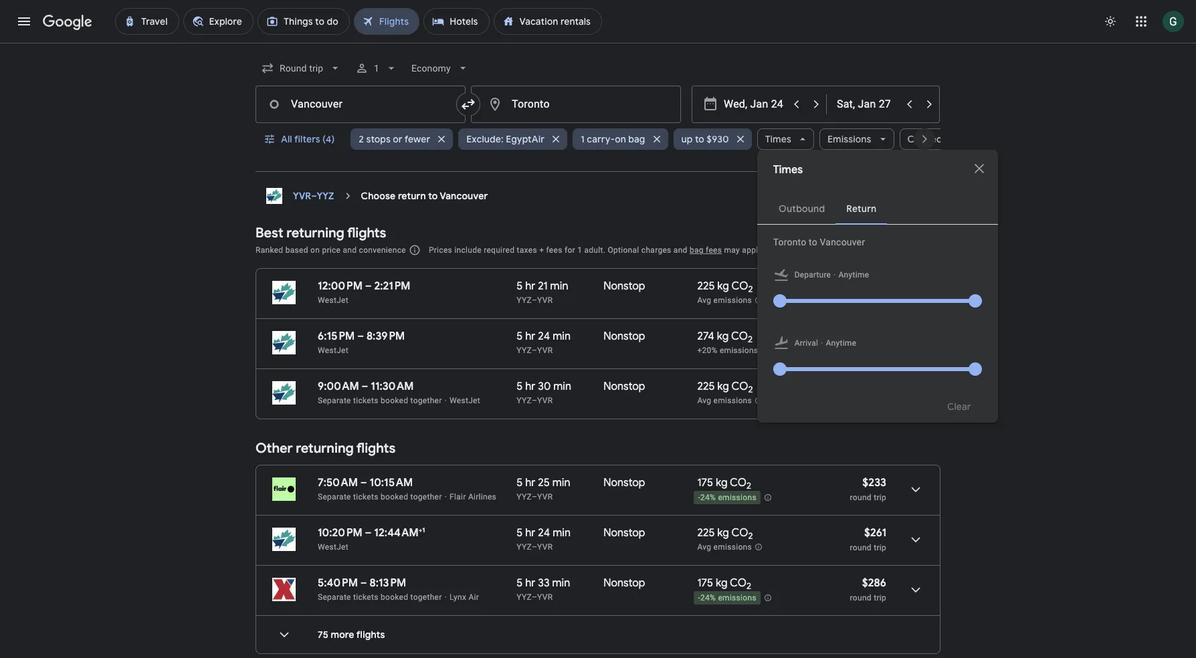 Task type: describe. For each thing, give the bounding box(es) containing it.
5 for 8:39 pm
[[517, 330, 523, 343]]

274
[[698, 330, 715, 343]]

1 and from the left
[[343, 246, 357, 255]]

other
[[256, 440, 293, 457]]

1 nonstop from the top
[[604, 280, 646, 293]]

nonstop flight. element for 10:20 pm – 12:44 am + 1
[[604, 527, 646, 542]]

avg for 5 hr 21 min
[[698, 296, 712, 305]]

2 stops or fewer
[[359, 133, 431, 145]]

2 stops or fewer button
[[351, 123, 453, 155]]

Departure time: 12:00 PM. text field
[[318, 280, 363, 293]]

24 for 12:44 am
[[538, 527, 551, 540]]

5:40 pm – 8:13 pm
[[318, 577, 407, 590]]

8:39 pm
[[367, 330, 405, 343]]

kg inside 274 kg co 2 +20% emissions
[[717, 330, 729, 343]]

yvr for 10:15 am
[[538, 493, 553, 502]]

anytime for departure
[[839, 270, 870, 280]]

$930
[[707, 133, 729, 145]]

passenger
[[767, 246, 807, 255]]

times button
[[758, 123, 815, 155]]

total duration 5 hr 30 min. element
[[517, 380, 604, 396]]

charges
[[642, 246, 672, 255]]

75 more flights image
[[268, 619, 301, 651]]

min for 11:30 am
[[554, 380, 572, 394]]

airlines
[[469, 493, 497, 502]]

flight details. leaves toronto pearson international airport at 5:40 pm on saturday, january 27 and arrives at vancouver international airport at 8:13 pm on saturday, january 27. image
[[900, 574, 933, 607]]

Departure time: 9:00 AM. text field
[[318, 380, 359, 394]]

exclude: egyptair button
[[459, 123, 568, 155]]

yvr – yyz
[[293, 190, 334, 202]]

nonstop flight. element for 9:00 am – 11:30 am
[[604, 380, 646, 396]]

separate for 9:00 am
[[318, 396, 351, 406]]

apply.
[[743, 246, 765, 255]]

1 round from the top
[[851, 297, 872, 306]]

adult.
[[585, 246, 606, 255]]

yvr for 12:44 am
[[538, 543, 553, 552]]

– right departure time: 9:00 am. text field
[[362, 380, 369, 394]]

nonstop for 10:20 pm – 12:44 am + 1
[[604, 527, 646, 540]]

33
[[538, 577, 550, 590]]

(4)
[[323, 133, 335, 145]]

nonstop flight. element for 5:40 pm – 8:13 pm
[[604, 577, 646, 592]]

avg for 5 hr 30 min
[[698, 396, 712, 406]]

2 inside 274 kg co 2 +20% emissions
[[748, 334, 753, 346]]

5 hr 21 min yyz – yvr
[[517, 280, 569, 305]]

taxes
[[517, 246, 537, 255]]

Departure text field
[[724, 86, 786, 123]]

separate tickets booked together. this trip includes tickets from multiple airlines. missed connections may be protected by kiwi.com.. element for 11:30 am
[[318, 396, 442, 406]]

2 for 5 hr 25 min
[[747, 481, 752, 492]]

departure
[[795, 270, 832, 280]]

ranked based on price and convenience
[[256, 246, 406, 255]]

up
[[682, 133, 693, 145]]

next image
[[909, 123, 941, 155]]

5:40 pm
[[318, 577, 358, 590]]

emissions button
[[820, 123, 895, 155]]

2 for 5 hr 33 min
[[747, 581, 752, 593]]

2 trip from the top
[[874, 347, 887, 356]]

separate tickets booked together. this trip includes tickets from multiple airlines. missed connections may be protected by kiwi.com.. element for 8:13 pm
[[318, 593, 442, 602]]

175 for 5 hr 25 min
[[698, 477, 714, 490]]

2 for 5 hr 30 min
[[749, 384, 754, 396]]

flight details. leaves toronto pearson international airport at 7:50 am on saturday, january 27 and arrives at vancouver international airport at 10:15 am on saturday, january 27. image
[[900, 474, 933, 506]]

flight details. leaves toronto pearson international airport at 10:20 pm on saturday, january 27 and arrives at vancouver international airport at 12:44 am on sunday, january 28. image
[[900, 524, 933, 556]]

1 carry-on bag
[[581, 133, 646, 145]]

75
[[318, 629, 329, 641]]

2:21 pm
[[375, 280, 411, 293]]

274 kg co 2 +20% emissions
[[698, 330, 759, 356]]

– inside 6:15 pm – 8:39 pm westjet
[[358, 330, 364, 343]]

booked for 11:30 am
[[381, 396, 409, 406]]

$233 round trip
[[851, 477, 887, 503]]

leaves toronto pearson international airport at 7:50 am on saturday, january 27 and arrives at vancouver international airport at 10:15 am on saturday, january 27. element
[[318, 477, 413, 490]]

Arrival time: 2:21 PM. text field
[[375, 280, 411, 293]]

times inside popup button
[[766, 133, 792, 145]]

Arrival time: 11:30 AM. text field
[[371, 380, 414, 394]]

separate tickets booked together. this trip includes tickets from multiple airlines. missed connections may be protected by kiwi.com.. element for 10:15 am
[[318, 493, 442, 502]]

choose return to vancouver
[[361, 190, 488, 202]]

75 more flights
[[318, 629, 385, 641]]

8:13 pm
[[370, 577, 407, 590]]

2 for 5 hr 24 min
[[749, 531, 754, 542]]

booked for 10:15 am
[[381, 493, 409, 502]]

round for $233
[[851, 493, 872, 503]]

12:00 pm – 2:21 pm westjet
[[318, 280, 411, 305]]

up to $930
[[682, 133, 729, 145]]

air
[[469, 593, 479, 602]]

1 button
[[350, 52, 404, 84]]

total duration 5 hr 21 min. element
[[517, 280, 604, 295]]

– right 7:50 am text field
[[361, 477, 367, 490]]

1 vertical spatial times
[[774, 163, 804, 177]]

10:20 pm – 12:44 am + 1
[[318, 526, 425, 540]]

assistance
[[809, 246, 849, 255]]

6:15 pm – 8:39 pm westjet
[[318, 330, 405, 355]]

nonstop for 5:40 pm – 8:13 pm
[[604, 577, 646, 590]]

5 hr 24 min yyz – yvr for 8:39 pm
[[517, 330, 571, 355]]

+ inside 10:20 pm – 12:44 am + 1
[[419, 526, 423, 535]]

175 for 5 hr 33 min
[[698, 577, 714, 590]]

225 kg co 2 for 5 hr 24 min
[[698, 527, 754, 542]]

Arrival time: 8:39 PM. text field
[[367, 330, 405, 343]]

connecting airports
[[908, 133, 998, 145]]

6:15 pm
[[318, 330, 355, 343]]

24 for 8:39 pm
[[538, 330, 551, 343]]

for
[[565, 246, 576, 255]]

$233
[[863, 477, 887, 490]]

kg for 5 hr 25 min
[[716, 477, 728, 490]]

min for 8:39 pm
[[553, 330, 571, 343]]

-24% emissions for $286
[[698, 594, 757, 603]]

co for 5 hr 21 min
[[732, 280, 749, 293]]

may
[[725, 246, 740, 255]]

286 US dollars text field
[[863, 577, 887, 590]]

on for based
[[311, 246, 320, 255]]

separate for 5:40 pm
[[318, 593, 351, 602]]

to inside main content
[[429, 190, 438, 202]]

round for $261
[[851, 544, 872, 553]]

5 for 8:13 pm
[[517, 577, 523, 590]]

225 kg co 2 for 5 hr 30 min
[[698, 380, 754, 396]]

yyz for 10:15 am
[[517, 493, 532, 502]]

5 for 10:15 am
[[517, 477, 523, 490]]

5 hr 24 min yyz – yvr for 12:44 am
[[517, 527, 571, 552]]

choose
[[361, 190, 396, 202]]

yvr for 8:13 pm
[[538, 593, 553, 602]]

kg for 5 hr 24 min
[[718, 527, 730, 540]]

other returning flights
[[256, 440, 396, 457]]

emissions inside 274 kg co 2 +20% emissions
[[720, 346, 759, 356]]

stops
[[366, 133, 391, 145]]

30
[[538, 380, 551, 394]]

5 hr 30 min yyz – yvr
[[517, 380, 572, 406]]

233 US dollars text field
[[863, 477, 887, 490]]

9:00 am – 11:30 am
[[318, 380, 414, 394]]

– inside the 5 hr 25 min yyz – yvr
[[532, 493, 538, 502]]

round trip for 274
[[851, 347, 887, 356]]

nonstop for 9:00 am – 11:30 am
[[604, 380, 646, 394]]

225 kg co 2 for 5 hr 21 min
[[698, 280, 754, 295]]

$286 round trip
[[851, 577, 887, 603]]

24% for 5 hr 33 min
[[701, 594, 716, 603]]

21
[[538, 280, 548, 293]]

ranked
[[256, 246, 283, 255]]

5 for 12:44 am
[[517, 527, 523, 540]]

2 and from the left
[[674, 246, 688, 255]]

5 hr 25 min yyz – yvr
[[517, 477, 571, 502]]

hr for 8:13 pm
[[526, 577, 536, 590]]

flights for best returning flights
[[347, 225, 387, 242]]

2 fees from the left
[[706, 246, 722, 255]]

together for 11:30 am
[[411, 396, 442, 406]]

tickets for 8:13 pm
[[353, 593, 379, 602]]

include
[[455, 246, 482, 255]]

vancouver inside search field
[[820, 237, 866, 248]]

– inside 5 hr 33 min yyz – yvr
[[532, 593, 538, 602]]

 image for 7:50 am – 10:15 am
[[445, 493, 447, 502]]

5 for 2:21 pm
[[517, 280, 523, 293]]

connecting
[[908, 133, 960, 145]]

– up 5 hr 33 min yyz – yvr
[[532, 543, 538, 552]]

10:15 am
[[370, 477, 413, 490]]

carry-
[[587, 133, 615, 145]]

all filters (4)
[[281, 133, 335, 145]]

more
[[331, 629, 355, 641]]

hr for 2:21 pm
[[526, 280, 536, 293]]

avg for 5 hr 24 min
[[698, 543, 712, 552]]

to for toronto
[[809, 237, 818, 248]]

trip for $286
[[874, 594, 887, 603]]

– inside 12:00 pm – 2:21 pm westjet
[[365, 280, 372, 293]]

225 for 5 hr 30 min
[[698, 380, 715, 394]]

7:50 am – 10:15 am
[[318, 477, 413, 490]]

westjet inside 6:15 pm – 8:39 pm westjet
[[318, 346, 349, 355]]

swap origin and destination. image
[[461, 96, 477, 112]]



Task type: vqa. For each thing, say whether or not it's contained in the screenshot.
Terms
no



Task type: locate. For each thing, give the bounding box(es) containing it.
5 hr from the top
[[526, 527, 536, 540]]

0 vertical spatial flights
[[347, 225, 387, 242]]

vancouver right return
[[440, 190, 488, 202]]

anytime for arrival
[[826, 339, 857, 348]]

1 horizontal spatial on
[[615, 133, 627, 145]]

nonstop for 7:50 am – 10:15 am
[[604, 477, 646, 490]]

to
[[695, 133, 705, 145], [429, 190, 438, 202], [809, 237, 818, 248]]

booked down 11:30 am text box at the left of page
[[381, 396, 409, 406]]

fees left for
[[547, 246, 563, 255]]

0 horizontal spatial vancouver
[[440, 190, 488, 202]]

5 nonstop flight. element from the top
[[604, 527, 646, 542]]

0 vertical spatial tickets
[[353, 396, 379, 406]]

6 hr from the top
[[526, 577, 536, 590]]

2 vertical spatial booked
[[381, 593, 409, 602]]

min for 8:13 pm
[[553, 577, 571, 590]]

trip for $233
[[874, 493, 887, 503]]

– down 'total duration 5 hr 25 min.' "element"
[[532, 493, 538, 502]]

24% for 5 hr 25 min
[[701, 493, 716, 503]]

5 trip from the top
[[874, 594, 887, 603]]

yvr
[[293, 190, 311, 202], [538, 296, 553, 305], [538, 346, 553, 355], [538, 396, 553, 406], [538, 493, 553, 502], [538, 543, 553, 552], [538, 593, 553, 602]]

bag inside main content
[[690, 246, 704, 255]]

Departure time: 5:40 PM. text field
[[318, 577, 358, 590]]

5 for 11:30 am
[[517, 380, 523, 394]]

2 separate tickets booked together. this trip includes tickets from multiple airlines. missed connections may be protected by kiwi.com.. element from the top
[[318, 493, 442, 502]]

0 vertical spatial +
[[540, 246, 544, 255]]

1 horizontal spatial to
[[695, 133, 705, 145]]

1 fees from the left
[[547, 246, 563, 255]]

yyz inside the 5 hr 25 min yyz – yvr
[[517, 493, 532, 502]]

to right return
[[429, 190, 438, 202]]

min down the 5 hr 25 min yyz – yvr
[[553, 527, 571, 540]]

returning up 7:50 am text field
[[296, 440, 354, 457]]

vancouver up departure in the top of the page
[[820, 237, 866, 248]]

bag fees button
[[690, 246, 722, 255]]

return
[[398, 190, 426, 202]]

24
[[538, 330, 551, 343], [538, 527, 551, 540]]

total duration 5 hr 24 min. element for 225
[[517, 527, 604, 542]]

1 vertical spatial booked
[[381, 493, 409, 502]]

yyz up 5 hr 33 min yyz – yvr
[[517, 543, 532, 552]]

0 vertical spatial avg
[[698, 296, 712, 305]]

1 vertical spatial avg
[[698, 396, 712, 406]]

2 avg from the top
[[698, 396, 712, 406]]

0 horizontal spatial to
[[429, 190, 438, 202]]

on for carry-
[[615, 133, 627, 145]]

1 separate from the top
[[318, 396, 351, 406]]

– down total duration 5 hr 21 min. element
[[532, 296, 538, 305]]

0 vertical spatial 175 kg co 2
[[698, 477, 752, 492]]

nonstop flight. element
[[604, 280, 646, 295], [604, 330, 646, 345], [604, 380, 646, 396], [604, 477, 646, 492], [604, 527, 646, 542], [604, 577, 646, 592]]

2 vertical spatial separate tickets booked together
[[318, 593, 442, 602]]

2 inside 2 stops or fewer "popup button"
[[359, 133, 364, 145]]

kg for 5 hr 30 min
[[718, 380, 730, 394]]

Departure time: 6:15 PM. text field
[[318, 330, 355, 343]]

2 vertical spatial avg emissions
[[698, 543, 752, 552]]

yvr inside the 5 hr 25 min yyz – yvr
[[538, 493, 553, 502]]

hr inside 5 hr 30 min yyz – yvr
[[526, 380, 536, 394]]

trip inside $286 round trip
[[874, 594, 887, 603]]

1 vertical spatial -
[[698, 594, 701, 603]]

1 hr from the top
[[526, 280, 536, 293]]

1 together from the top
[[411, 396, 442, 406]]

returning up ranked based on price and convenience
[[287, 225, 345, 242]]

2 - from the top
[[698, 594, 701, 603]]

leaves toronto pearson international airport at 10:20 pm on saturday, january 27 and arrives at vancouver international airport at 12:44 am on sunday, january 28. element
[[318, 526, 425, 540]]

flights up convenience on the left
[[347, 225, 387, 242]]

lynx
[[450, 593, 467, 602]]

co inside 274 kg co 2 +20% emissions
[[732, 330, 748, 343]]

optional
[[608, 246, 640, 255]]

1 separate tickets booked together from the top
[[318, 396, 442, 406]]

1 separate tickets booked together. this trip includes tickets from multiple airlines. missed connections may be protected by kiwi.com.. element from the top
[[318, 396, 442, 406]]

5 inside the 5 hr 25 min yyz – yvr
[[517, 477, 523, 490]]

None text field
[[471, 86, 681, 123]]

2 vertical spatial 225 kg co 2
[[698, 527, 754, 542]]

5 nonstop from the top
[[604, 527, 646, 540]]

4 5 from the top
[[517, 477, 523, 490]]

trip inside $233 round trip
[[874, 493, 887, 503]]

5 left 33 at the bottom of the page
[[517, 577, 523, 590]]

1 24% from the top
[[701, 493, 716, 503]]

1 175 kg co 2 from the top
[[698, 477, 752, 492]]

avg emissions for 5 hr 24 min
[[698, 543, 752, 552]]

1 inside 10:20 pm – 12:44 am + 1
[[423, 526, 425, 535]]

7:50 am
[[318, 477, 358, 490]]

bag
[[629, 133, 646, 145], [690, 246, 704, 255]]

main content containing best returning flights
[[256, 183, 941, 659]]

– down total duration 5 hr 30 min. element
[[532, 396, 538, 406]]

co for 5 hr 33 min
[[730, 577, 747, 590]]

yyz inside 5 hr 30 min yyz – yvr
[[517, 396, 532, 406]]

yvr down 21
[[538, 296, 553, 305]]

yvr inside 5 hr 21 min yyz – yvr
[[538, 296, 553, 305]]

and right price
[[343, 246, 357, 255]]

separate tickets booked together. this trip includes tickets from multiple airlines. missed connections may be protected by kiwi.com.. element down 10:15 am
[[318, 493, 442, 502]]

1 vertical spatial total duration 5 hr 24 min. element
[[517, 527, 604, 542]]

times down the times popup button
[[774, 163, 804, 177]]

close dialog image
[[972, 161, 988, 177]]

1 avg emissions from the top
[[698, 296, 752, 305]]

convenience
[[359, 246, 406, 255]]

total duration 5 hr 33 min. element
[[517, 577, 604, 592]]

24%
[[701, 493, 716, 503], [701, 594, 716, 603]]

 image for 5:40 pm – 8:13 pm
[[445, 593, 447, 602]]

1 total duration 5 hr 24 min. element from the top
[[517, 330, 604, 345]]

0 vertical spatial booked
[[381, 396, 409, 406]]

225 kg co 2
[[698, 280, 754, 295], [698, 380, 754, 396], [698, 527, 754, 542]]

2 booked from the top
[[381, 493, 409, 502]]

5 inside 5 hr 30 min yyz – yvr
[[517, 380, 523, 394]]

returning for best
[[287, 225, 345, 242]]

tickets down leaves toronto pearson international airport at 9:00 am on saturday, january 27 and arrives at vancouver international airport at 11:30 am on saturday, january 27. element
[[353, 396, 379, 406]]

trip for $261
[[874, 544, 887, 553]]

 image left flair
[[445, 493, 447, 502]]

hr for 10:15 am
[[526, 477, 536, 490]]

4 nonstop from the top
[[604, 477, 646, 490]]

1 vertical spatial separate
[[318, 493, 351, 502]]

yyz down 'total duration 5 hr 25 min.' "element"
[[517, 493, 532, 502]]

2 225 kg co 2 from the top
[[698, 380, 754, 396]]

separate tickets booked together down 8:13 pm
[[318, 593, 442, 602]]

min right 25
[[553, 477, 571, 490]]

together for 10:15 am
[[411, 493, 442, 502]]

emissions
[[828, 133, 872, 145]]

1 horizontal spatial vancouver
[[820, 237, 866, 248]]

1 nonstop flight. element from the top
[[604, 280, 646, 295]]

0 vertical spatial 175
[[698, 477, 714, 490]]

2 vertical spatial tickets
[[353, 593, 379, 602]]

 image
[[445, 493, 447, 502], [445, 593, 447, 602]]

yvr down 30
[[538, 396, 553, 406]]

separate for 7:50 am
[[318, 493, 351, 502]]

passenger assistance button
[[767, 246, 849, 255]]

learn more about ranking image
[[409, 244, 421, 256]]

hr left 25
[[526, 477, 536, 490]]

together
[[411, 396, 442, 406], [411, 493, 442, 502], [411, 593, 442, 602]]

hr
[[526, 280, 536, 293], [526, 330, 536, 343], [526, 380, 536, 394], [526, 477, 536, 490], [526, 527, 536, 540], [526, 577, 536, 590]]

0 vertical spatial separate tickets booked together
[[318, 396, 442, 406]]

yyz inside 5 hr 33 min yyz – yvr
[[517, 593, 532, 602]]

to right up
[[695, 133, 705, 145]]

min right 30
[[554, 380, 572, 394]]

min right 21
[[551, 280, 569, 293]]

5 left 30
[[517, 380, 523, 394]]

yvr for 11:30 am
[[538, 396, 553, 406]]

0 vertical spatial round trip
[[851, 297, 887, 306]]

6 nonstop from the top
[[604, 577, 646, 590]]

3 together from the top
[[411, 593, 442, 602]]

2 175 kg co 2 from the top
[[698, 577, 752, 593]]

0 vertical spatial 24
[[538, 330, 551, 343]]

1
[[374, 63, 380, 74], [581, 133, 585, 145], [578, 246, 583, 255], [423, 526, 425, 535]]

None field
[[256, 56, 348, 80], [407, 56, 475, 80], [256, 56, 348, 80], [407, 56, 475, 80]]

round inside $286 round trip
[[851, 594, 872, 603]]

flights right more at the bottom of page
[[357, 629, 385, 641]]

flights for other returning flights
[[357, 440, 396, 457]]

2 for 5 hr 21 min
[[749, 284, 754, 295]]

together for 8:13 pm
[[411, 593, 442, 602]]

booked down 8:13 pm
[[381, 593, 409, 602]]

avg emissions for 5 hr 21 min
[[698, 296, 752, 305]]

1 round trip from the top
[[851, 297, 887, 306]]

1 vertical spatial separate tickets booked together
[[318, 493, 442, 502]]

10:20 pm
[[318, 527, 363, 540]]

fewer
[[405, 133, 431, 145]]

2 225 from the top
[[698, 380, 715, 394]]

0 vertical spatial avg emissions
[[698, 296, 752, 305]]

change appearance image
[[1095, 5, 1127, 37]]

2 nonstop flight. element from the top
[[604, 330, 646, 345]]

– left the "arrival time: 2:21 pm." 'text box'
[[365, 280, 372, 293]]

co for 5 hr 24 min
[[732, 527, 749, 540]]

filters
[[294, 133, 320, 145]]

avg emissions for 5 hr 30 min
[[698, 396, 752, 406]]

1 horizontal spatial fees
[[706, 246, 722, 255]]

main menu image
[[16, 13, 32, 29]]

none search field containing times
[[256, 52, 1021, 423]]

bag right the carry-
[[629, 133, 646, 145]]

3 booked from the top
[[381, 593, 409, 602]]

all filters (4) button
[[256, 123, 346, 155]]

3 225 kg co 2 from the top
[[698, 527, 754, 542]]

– inside 10:20 pm – 12:44 am + 1
[[365, 527, 372, 540]]

2 total duration 5 hr 24 min. element from the top
[[517, 527, 604, 542]]

261 US dollars text field
[[865, 527, 887, 540]]

1 carry-on bag button
[[573, 123, 668, 155]]

1 vertical spatial  image
[[445, 593, 447, 602]]

0 vertical spatial to
[[695, 133, 705, 145]]

egyptair
[[506, 133, 545, 145]]

hr down 5 hr 21 min yyz – yvr
[[526, 330, 536, 343]]

min for 12:44 am
[[553, 527, 571, 540]]

2 -24% emissions from the top
[[698, 594, 757, 603]]

anytime right "arrival"
[[826, 339, 857, 348]]

min inside the 5 hr 25 min yyz – yvr
[[553, 477, 571, 490]]

separate down 7:50 am
[[318, 493, 351, 502]]

nonstop flight. element for 7:50 am – 10:15 am
[[604, 477, 646, 492]]

price
[[322, 246, 341, 255]]

0 vertical spatial 225 kg co 2
[[698, 280, 754, 295]]

5 down 5 hr 21 min yyz – yvr
[[517, 330, 523, 343]]

0 vertical spatial -24% emissions
[[698, 493, 757, 503]]

fees
[[547, 246, 563, 255], [706, 246, 722, 255]]

12:44 am
[[374, 527, 419, 540]]

yvr down 25
[[538, 493, 553, 502]]

+20%
[[698, 346, 718, 356]]

0 vertical spatial returning
[[287, 225, 345, 242]]

exclude: egyptair
[[467, 133, 545, 145]]

1 vertical spatial separate tickets booked together. this trip includes tickets from multiple airlines. missed connections may be protected by kiwi.com.. element
[[318, 493, 442, 502]]

3 avg from the top
[[698, 543, 712, 552]]

0 vertical spatial 225
[[698, 280, 715, 293]]

1 5 hr 24 min yyz – yvr from the top
[[517, 330, 571, 355]]

 image
[[445, 396, 447, 406]]

2
[[359, 133, 364, 145], [749, 284, 754, 295], [748, 334, 753, 346], [749, 384, 754, 396], [747, 481, 752, 492], [749, 531, 754, 542], [747, 581, 752, 593]]

hr left 21
[[526, 280, 536, 293]]

and right charges
[[674, 246, 688, 255]]

– left arrival time: 8:13 pm. text box
[[361, 577, 367, 590]]

175
[[698, 477, 714, 490], [698, 577, 714, 590]]

round trip for 225
[[851, 297, 887, 306]]

2 separate from the top
[[318, 493, 351, 502]]

flights for 75 more flights
[[357, 629, 385, 641]]

1 vertical spatial 175 kg co 2
[[698, 577, 752, 593]]

4 trip from the top
[[874, 544, 887, 553]]

0 horizontal spatial and
[[343, 246, 357, 255]]

2 24% from the top
[[701, 594, 716, 603]]

or
[[393, 133, 403, 145]]

round
[[851, 297, 872, 306], [851, 347, 872, 356], [851, 493, 872, 503], [851, 544, 872, 553], [851, 594, 872, 603]]

5 left 25
[[517, 477, 523, 490]]

0 vertical spatial 5 hr 24 min yyz – yvr
[[517, 330, 571, 355]]

separate down 9:00 am
[[318, 396, 351, 406]]

1 trip from the top
[[874, 297, 887, 306]]

and
[[343, 246, 357, 255], [674, 246, 688, 255]]

Return text field
[[837, 86, 899, 123]]

2 vertical spatial 225
[[698, 527, 715, 540]]

None search field
[[256, 52, 1021, 423]]

2 5 hr 24 min yyz – yvr from the top
[[517, 527, 571, 552]]

yyz for 8:13 pm
[[517, 593, 532, 602]]

leaves toronto pearson international airport at 12:00 pm on saturday, january 27 and arrives at vancouver international airport at 2:21 pm on saturday, january 27. element
[[318, 280, 411, 293]]

1 225 kg co 2 from the top
[[698, 280, 754, 295]]

connecting airports button
[[900, 123, 1021, 155]]

2 avg emissions from the top
[[698, 396, 752, 406]]

yyz up 5 hr 30 min yyz – yvr
[[517, 346, 532, 355]]

$286
[[863, 577, 887, 590]]

yvr up 30
[[538, 346, 553, 355]]

-
[[698, 493, 701, 503], [698, 594, 701, 603]]

tickets for 11:30 am
[[353, 396, 379, 406]]

separate tickets booked together for 11:30 am
[[318, 396, 442, 406]]

1 vertical spatial 225
[[698, 380, 715, 394]]

9:00 am
[[318, 380, 359, 394]]

yyz down total duration 5 hr 21 min. element
[[517, 296, 532, 305]]

-24% emissions
[[698, 493, 757, 503], [698, 594, 757, 603]]

– inside 5 hr 21 min yyz – yvr
[[532, 296, 538, 305]]

3 round from the top
[[851, 493, 872, 503]]

leaves toronto pearson international airport at 9:00 am on saturday, january 27 and arrives at vancouver international airport at 11:30 am on saturday, january 27. element
[[318, 380, 414, 394]]

required
[[484, 246, 515, 255]]

1 vertical spatial 24%
[[701, 594, 716, 603]]

Departure time: 7:50 AM. text field
[[318, 477, 358, 490]]

– right departure time: 6:15 pm. text field
[[358, 330, 364, 343]]

hr left 30
[[526, 380, 536, 394]]

0 horizontal spatial fees
[[547, 246, 563, 255]]

hr down the 5 hr 25 min yyz – yvr
[[526, 527, 536, 540]]

3 separate tickets booked together from the top
[[318, 593, 442, 602]]

separate tickets booked together down 10:15 am
[[318, 493, 442, 502]]

avg
[[698, 296, 712, 305], [698, 396, 712, 406], [698, 543, 712, 552]]

lynx air
[[450, 593, 479, 602]]

3 tickets from the top
[[353, 593, 379, 602]]

2 vertical spatial to
[[809, 237, 818, 248]]

3 5 from the top
[[517, 380, 523, 394]]

separate tickets booked together. this trip includes tickets from multiple airlines. missed connections may be protected by kiwi.com.. element
[[318, 396, 442, 406], [318, 493, 442, 502], [318, 593, 442, 602]]

round inside $233 round trip
[[851, 493, 872, 503]]

5 left 21
[[517, 280, 523, 293]]

5 inside 5 hr 33 min yyz – yvr
[[517, 577, 523, 590]]

5 hr 24 min yyz – yvr up 33 at the bottom of the page
[[517, 527, 571, 552]]

all
[[281, 133, 292, 145]]

5 round from the top
[[851, 594, 872, 603]]

5
[[517, 280, 523, 293], [517, 330, 523, 343], [517, 380, 523, 394], [517, 477, 523, 490], [517, 527, 523, 540], [517, 577, 523, 590]]

yvr inside 5 hr 30 min yyz – yvr
[[538, 396, 553, 406]]

yyz inside 5 hr 21 min yyz – yvr
[[517, 296, 532, 305]]

round for $286
[[851, 594, 872, 603]]

1 booked from the top
[[381, 396, 409, 406]]

tickets down 5:40 pm – 8:13 pm
[[353, 593, 379, 602]]

yyz for 11:30 am
[[517, 396, 532, 406]]

yvr inside 5 hr 33 min yyz – yvr
[[538, 593, 553, 602]]

separate down 5:40 pm text field
[[318, 593, 351, 602]]

yvr for 8:39 pm
[[538, 346, 553, 355]]

1  image from the top
[[445, 493, 447, 502]]

24 down the 5 hr 25 min yyz – yvr
[[538, 527, 551, 540]]

up to $930 button
[[674, 123, 752, 155]]

2 together from the top
[[411, 493, 442, 502]]

1 vertical spatial 175
[[698, 577, 714, 590]]

- for 5 hr 25 min
[[698, 493, 701, 503]]

yyz for 12:44 am
[[517, 543, 532, 552]]

24 down 5 hr 21 min yyz – yvr
[[538, 330, 551, 343]]

hr for 12:44 am
[[526, 527, 536, 540]]

to for up
[[695, 133, 705, 145]]

none text field inside search field
[[256, 86, 466, 123]]

leaves toronto pearson international airport at 6:15 pm on saturday, january 27 and arrives at vancouver international airport at 8:39 pm on saturday, january 27. element
[[318, 330, 405, 343]]

to right toronto
[[809, 237, 818, 248]]

1 vertical spatial to
[[429, 190, 438, 202]]

5 inside 5 hr 21 min yyz – yvr
[[517, 280, 523, 293]]

2 hr from the top
[[526, 330, 536, 343]]

225
[[698, 280, 715, 293], [698, 380, 715, 394], [698, 527, 715, 540]]

yvr down 33 at the bottom of the page
[[538, 593, 553, 602]]

co for 5 hr 30 min
[[732, 380, 749, 394]]

times
[[766, 133, 792, 145], [774, 163, 804, 177]]

to inside popup button
[[695, 133, 705, 145]]

1 vertical spatial tickets
[[353, 493, 379, 502]]

hr inside the 5 hr 25 min yyz – yvr
[[526, 477, 536, 490]]

hr for 11:30 am
[[526, 380, 536, 394]]

1 vertical spatial bag
[[690, 246, 704, 255]]

on
[[615, 133, 627, 145], [311, 246, 320, 255]]

– up 5 hr 30 min yyz – yvr
[[532, 346, 538, 355]]

yyz for 2:21 pm
[[517, 296, 532, 305]]

trip inside $261 round trip
[[874, 544, 887, 553]]

vancouver
[[440, 190, 488, 202], [820, 237, 866, 248]]

bag inside popup button
[[629, 133, 646, 145]]

1 horizontal spatial bag
[[690, 246, 704, 255]]

1 175 from the top
[[698, 477, 714, 490]]

0 vertical spatial total duration 5 hr 24 min. element
[[517, 330, 604, 345]]

total duration 5 hr 24 min. element down the 5 hr 25 min yyz – yvr
[[517, 527, 604, 542]]

min for 2:21 pm
[[551, 280, 569, 293]]

1 vertical spatial 24
[[538, 527, 551, 540]]

yyz
[[317, 190, 334, 202], [517, 296, 532, 305], [517, 346, 532, 355], [517, 396, 532, 406], [517, 493, 532, 502], [517, 543, 532, 552], [517, 593, 532, 602]]

2 round trip from the top
[[851, 347, 887, 356]]

– down total duration 5 hr 33 min. element
[[532, 593, 538, 602]]

3 225 from the top
[[698, 527, 715, 540]]

2 vertical spatial flights
[[357, 629, 385, 641]]

Departure time: 10:20 PM. text field
[[318, 527, 363, 540]]

4 hr from the top
[[526, 477, 536, 490]]

3 nonstop flight. element from the top
[[604, 380, 646, 396]]

2 175 from the top
[[698, 577, 714, 590]]

225 for 5 hr 21 min
[[698, 280, 715, 293]]

westjet inside 12:00 pm – 2:21 pm westjet
[[318, 296, 349, 305]]

airports
[[962, 133, 998, 145]]

nonstop
[[604, 280, 646, 293], [604, 330, 646, 343], [604, 380, 646, 394], [604, 477, 646, 490], [604, 527, 646, 540], [604, 577, 646, 590]]

1 5 from the top
[[517, 280, 523, 293]]

175 kg co 2 for $286
[[698, 577, 752, 593]]

1 vertical spatial avg emissions
[[698, 396, 752, 406]]

based
[[286, 246, 308, 255]]

1 avg from the top
[[698, 296, 712, 305]]

$261 round trip
[[851, 527, 887, 553]]

together left lynx in the bottom left of the page
[[411, 593, 442, 602]]

yvr up 33 at the bottom of the page
[[538, 543, 553, 552]]

2 vertical spatial together
[[411, 593, 442, 602]]

0 vertical spatial times
[[766, 133, 792, 145]]

2 tickets from the top
[[353, 493, 379, 502]]

best returning flights
[[256, 225, 387, 242]]

5 hr 33 min yyz – yvr
[[517, 577, 571, 602]]

0 vertical spatial on
[[615, 133, 627, 145]]

None text field
[[256, 86, 466, 123]]

booked for 8:13 pm
[[381, 593, 409, 602]]

Arrival time: 12:44 AM on  Sunday, January 28. text field
[[374, 526, 425, 540]]

hr inside 5 hr 33 min yyz – yvr
[[526, 577, 536, 590]]

booked
[[381, 396, 409, 406], [381, 493, 409, 502], [381, 593, 409, 602]]

yyz for 8:39 pm
[[517, 346, 532, 355]]

0 vertical spatial  image
[[445, 493, 447, 502]]

0 vertical spatial separate tickets booked together. this trip includes tickets from multiple airlines. missed connections may be protected by kiwi.com.. element
[[318, 396, 442, 406]]

0 vertical spatial vancouver
[[440, 190, 488, 202]]

hr inside 5 hr 21 min yyz – yvr
[[526, 280, 536, 293]]

leaves toronto pearson international airport at 5:40 pm on saturday, january 27 and arrives at vancouver international airport at 8:13 pm on saturday, january 27. element
[[318, 577, 407, 590]]

together left flair
[[411, 493, 442, 502]]

3 hr from the top
[[526, 380, 536, 394]]

+
[[540, 246, 544, 255], [419, 526, 423, 535]]

0 horizontal spatial on
[[311, 246, 320, 255]]

hr left 33 at the bottom of the page
[[526, 577, 536, 590]]

1 24 from the top
[[538, 330, 551, 343]]

1 vertical spatial round trip
[[851, 347, 887, 356]]

anytime down assistance
[[839, 270, 870, 280]]

arrival
[[795, 339, 819, 348]]

3 avg emissions from the top
[[698, 543, 752, 552]]

3 separate tickets booked together. this trip includes tickets from multiple airlines. missed connections may be protected by kiwi.com.. element from the top
[[318, 593, 442, 602]]

1 vertical spatial together
[[411, 493, 442, 502]]

booked down 10:15 am
[[381, 493, 409, 502]]

min right 33 at the bottom of the page
[[553, 577, 571, 590]]

 image left lynx in the bottom left of the page
[[445, 593, 447, 602]]

min
[[551, 280, 569, 293], [553, 330, 571, 343], [554, 380, 572, 394], [553, 477, 571, 490], [553, 527, 571, 540], [553, 577, 571, 590]]

2 vertical spatial separate tickets booked together. this trip includes tickets from multiple airlines. missed connections may be protected by kiwi.com.. element
[[318, 593, 442, 602]]

0 horizontal spatial bag
[[629, 133, 646, 145]]

total duration 5 hr 24 min. element for 274
[[517, 330, 604, 345]]

1 horizontal spatial +
[[540, 246, 544, 255]]

– inside 5 hr 30 min yyz – yvr
[[532, 396, 538, 406]]

yvr up best returning flights
[[293, 190, 311, 202]]

1 vertical spatial returning
[[296, 440, 354, 457]]

1 horizontal spatial and
[[674, 246, 688, 255]]

1 225 from the top
[[698, 280, 715, 293]]

min down 5 hr 21 min yyz – yvr
[[553, 330, 571, 343]]

separate tickets booked together for 10:15 am
[[318, 493, 442, 502]]

total duration 5 hr 24 min. element
[[517, 330, 604, 345], [517, 527, 604, 542]]

1 - from the top
[[698, 493, 701, 503]]

3 nonstop from the top
[[604, 380, 646, 394]]

co for 5 hr 25 min
[[730, 477, 747, 490]]

5 hr 24 min yyz – yvr up 30
[[517, 330, 571, 355]]

hr for 8:39 pm
[[526, 330, 536, 343]]

6 nonstop flight. element from the top
[[604, 577, 646, 592]]

4 round from the top
[[851, 544, 872, 553]]

1 vertical spatial 225 kg co 2
[[698, 380, 754, 396]]

0 vertical spatial anytime
[[839, 270, 870, 280]]

2 5 from the top
[[517, 330, 523, 343]]

- for 5 hr 33 min
[[698, 594, 701, 603]]

-24% emissions for $233
[[698, 493, 757, 503]]

1 vertical spatial on
[[311, 246, 320, 255]]

total duration 5 hr 24 min. element down 5 hr 21 min yyz – yvr
[[517, 330, 604, 345]]

best
[[256, 225, 284, 242]]

0 vertical spatial 24%
[[701, 493, 716, 503]]

1 tickets from the top
[[353, 396, 379, 406]]

fees left "may"
[[706, 246, 722, 255]]

1 vertical spatial -24% emissions
[[698, 594, 757, 603]]

2 vertical spatial separate
[[318, 593, 351, 602]]

main content
[[256, 183, 941, 659]]

225 for 5 hr 24 min
[[698, 527, 715, 540]]

on left up
[[615, 133, 627, 145]]

1 vertical spatial flights
[[357, 440, 396, 457]]

12:00 pm
[[318, 280, 363, 293]]

6 5 from the top
[[517, 577, 523, 590]]

25
[[538, 477, 550, 490]]

toronto to vancouver
[[774, 237, 866, 248]]

together down 11:30 am in the bottom of the page
[[411, 396, 442, 406]]

2 nonstop from the top
[[604, 330, 646, 343]]

$261
[[865, 527, 887, 540]]

– up best returning flights
[[311, 190, 317, 202]]

5 down the 5 hr 25 min yyz – yvr
[[517, 527, 523, 540]]

flights up 7:50 am – 10:15 am
[[357, 440, 396, 457]]

1 vertical spatial anytime
[[826, 339, 857, 348]]

yyz up best returning flights
[[317, 190, 334, 202]]

2 24 from the top
[[538, 527, 551, 540]]

3 trip from the top
[[874, 493, 887, 503]]

1 -24% emissions from the top
[[698, 493, 757, 503]]

0 vertical spatial -
[[698, 493, 701, 503]]

tickets down 7:50 am – 10:15 am
[[353, 493, 379, 502]]

1 vertical spatial 5 hr 24 min yyz – yvr
[[517, 527, 571, 552]]

2 separate tickets booked together from the top
[[318, 493, 442, 502]]

1 vertical spatial vancouver
[[820, 237, 866, 248]]

times down the departure text field
[[766, 133, 792, 145]]

Arrival time: 8:13 PM. text field
[[370, 577, 407, 590]]

returning for other
[[296, 440, 354, 457]]

4 nonstop flight. element from the top
[[604, 477, 646, 492]]

co
[[732, 280, 749, 293], [732, 330, 748, 343], [732, 380, 749, 394], [730, 477, 747, 490], [732, 527, 749, 540], [730, 577, 747, 590]]

0 vertical spatial bag
[[629, 133, 646, 145]]

emissions
[[714, 296, 752, 305], [720, 346, 759, 356], [714, 396, 752, 406], [719, 493, 757, 503], [714, 543, 752, 552], [719, 594, 757, 603]]

2  image from the top
[[445, 593, 447, 602]]

2 horizontal spatial to
[[809, 237, 818, 248]]

separate tickets booked together. this trip includes tickets from multiple airlines. missed connections may be protected by kiwi.com.. element down 11:30 am text box at the left of page
[[318, 396, 442, 406]]

– left "12:44 am"
[[365, 527, 372, 540]]

yyz down total duration 5 hr 33 min. element
[[517, 593, 532, 602]]

2 round from the top
[[851, 347, 872, 356]]

0 vertical spatial separate
[[318, 396, 351, 406]]

min inside 5 hr 33 min yyz – yvr
[[553, 577, 571, 590]]

kg for 5 hr 21 min
[[718, 280, 730, 293]]

min inside 5 hr 21 min yyz – yvr
[[551, 280, 569, 293]]

on inside 1 carry-on bag popup button
[[615, 133, 627, 145]]

prices
[[429, 246, 453, 255]]

round inside $261 round trip
[[851, 544, 872, 553]]

bag left "may"
[[690, 246, 704, 255]]

flair
[[450, 493, 466, 502]]

separate tickets booked together. this trip includes tickets from multiple airlines. missed connections may be protected by kiwi.com.. element down 8:13 pm
[[318, 593, 442, 602]]

3 separate from the top
[[318, 593, 351, 602]]

175 kg co 2 for $233
[[698, 477, 752, 492]]

2 vertical spatial avg
[[698, 543, 712, 552]]

prices include required taxes + fees for 1 adult. optional charges and bag fees may apply. passenger assistance
[[429, 246, 849, 255]]

0 horizontal spatial +
[[419, 526, 423, 535]]

yvr for 2:21 pm
[[538, 296, 553, 305]]

1 vertical spatial +
[[419, 526, 423, 535]]

min inside 5 hr 30 min yyz – yvr
[[554, 380, 572, 394]]

Arrival time: 10:15 AM. text field
[[370, 477, 413, 490]]

total duration 5 hr 25 min. element
[[517, 477, 604, 492]]

5 5 from the top
[[517, 527, 523, 540]]

–
[[311, 190, 317, 202], [365, 280, 372, 293], [532, 296, 538, 305], [358, 330, 364, 343], [532, 346, 538, 355], [362, 380, 369, 394], [532, 396, 538, 406], [361, 477, 367, 490], [532, 493, 538, 502], [365, 527, 372, 540], [532, 543, 538, 552], [361, 577, 367, 590], [532, 593, 538, 602]]

flair airlines
[[450, 493, 497, 502]]

yyz down total duration 5 hr 30 min. element
[[517, 396, 532, 406]]

0 vertical spatial together
[[411, 396, 442, 406]]

toronto
[[774, 237, 807, 248]]

separate tickets booked together down 11:30 am text box at the left of page
[[318, 396, 442, 406]]

exclude:
[[467, 133, 504, 145]]

on left price
[[311, 246, 320, 255]]



